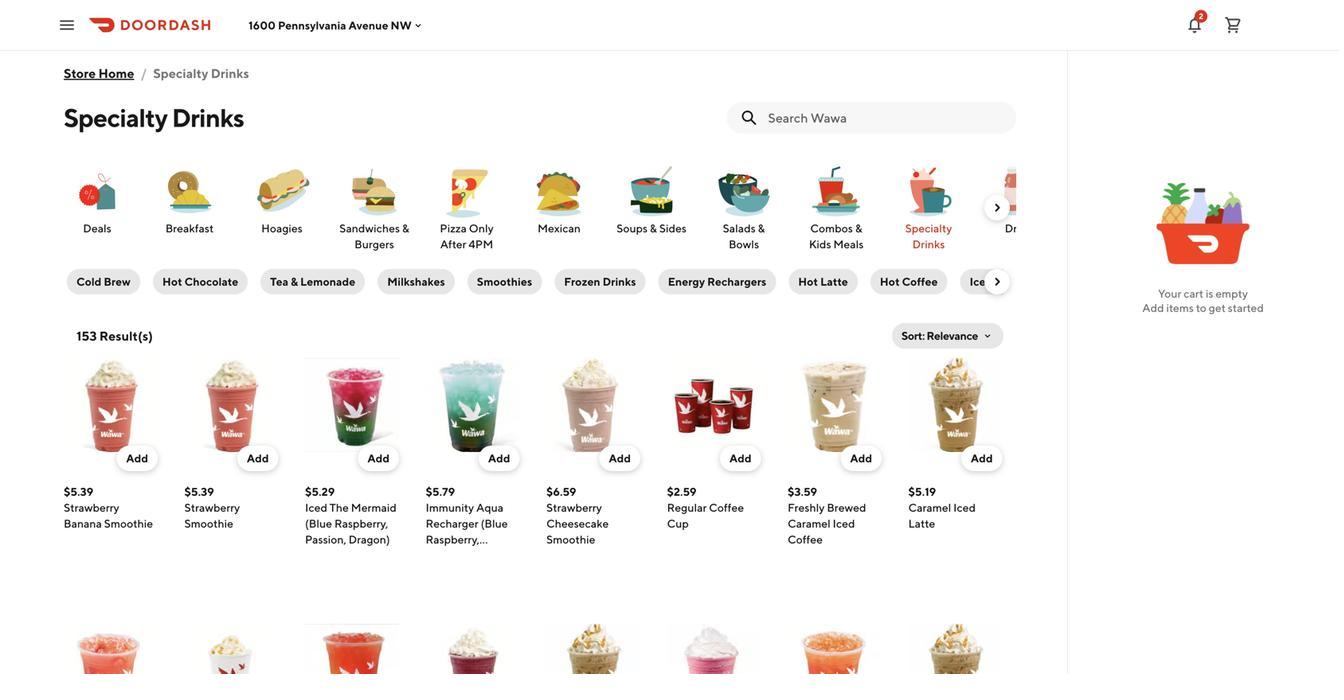 Task type: vqa. For each thing, say whether or not it's contained in the screenshot.
the topmost "CARROT"
no



Task type: locate. For each thing, give the bounding box(es) containing it.
deals
[[83, 222, 111, 235]]

1 horizontal spatial caramel
[[909, 501, 951, 515]]

strawberry inside $6.59 strawberry cheesecake smoothie
[[546, 501, 602, 515]]

cold brew
[[76, 275, 131, 288]]

strawberry dragonfruit refresher image
[[64, 625, 158, 675]]

combos & kids meals link
[[797, 163, 876, 253]]

strawberry dragonfruit smoothie image
[[667, 625, 761, 675]]

$5.19 caramel iced latte
[[909, 486, 976, 531]]

$5.39
[[64, 486, 93, 499], [184, 486, 214, 499]]

coffee
[[902, 275, 938, 288], [709, 501, 744, 515], [788, 533, 823, 546]]

tea & lemonade
[[270, 275, 355, 288]]

& up meals
[[855, 222, 862, 235]]

1 horizontal spatial latte
[[909, 517, 935, 531]]

meals
[[834, 238, 864, 251]]

dulce de leche iced latte image
[[909, 625, 1003, 675]]

burgers
[[355, 238, 394, 251]]

3 strawberry from the left
[[546, 501, 602, 515]]

& inside button
[[291, 275, 298, 288]]

latte for hot latte
[[820, 275, 848, 288]]

0 horizontal spatial hot
[[162, 275, 182, 288]]

add for $5.39 strawberry banana smoothie
[[126, 452, 148, 465]]

latte inside $5.19 caramel iced latte
[[909, 517, 935, 531]]

passion,
[[305, 533, 346, 546]]

specialty right /
[[153, 66, 208, 81]]

hot chocolate
[[162, 275, 238, 288]]

raspberry, inside '$5.29 iced the mermaid (blue raspberry, passion, dragon)'
[[334, 517, 388, 531]]

raspberry, down recharger
[[426, 533, 480, 546]]

latte down $5.19 at the right bottom of the page
[[909, 517, 935, 531]]

0 horizontal spatial caramel
[[788, 517, 831, 531]]

immunity
[[426, 501, 474, 515]]

/
[[141, 66, 147, 81]]

2 horizontal spatial strawberry
[[546, 501, 602, 515]]

(blue down aqua
[[481, 517, 508, 531]]

regular
[[667, 501, 707, 515]]

coffee down freshly
[[788, 533, 823, 546]]

1 horizontal spatial hot
[[798, 275, 818, 288]]

$5.79 immunity aqua recharger (blue raspberry, strawberry)
[[426, 486, 508, 562]]

combos & kids meals image
[[808, 163, 865, 221]]

raspberry,
[[334, 517, 388, 531], [426, 533, 480, 546]]

your cart is empty add items to get started
[[1142, 287, 1264, 315]]

the
[[330, 501, 349, 515]]

& inside salads & bowls
[[758, 222, 765, 235]]

combos
[[810, 222, 853, 235]]

specialty drinks
[[64, 103, 244, 133], [905, 222, 952, 251]]

banana
[[64, 517, 102, 531]]

2 hot from the left
[[798, 275, 818, 288]]

hoagies link
[[242, 163, 322, 237]]

$5.39 inside $5.39 strawberry banana smoothie
[[64, 486, 93, 499]]

3 hot from the left
[[880, 275, 900, 288]]

2 strawberry from the left
[[184, 501, 240, 515]]

sandwiches & burgers image
[[346, 163, 403, 221]]

add for $3.59 freshly brewed caramel iced coffee
[[850, 452, 872, 465]]

coffee inside $2.59 regular coffee cup
[[709, 501, 744, 515]]

& left sides
[[650, 222, 657, 235]]

0 vertical spatial raspberry,
[[334, 517, 388, 531]]

0 vertical spatial specialty drinks
[[64, 103, 244, 133]]

$5.39 inside $5.39 strawberry smoothie
[[184, 486, 214, 499]]

$5.39 for $5.39 strawberry smoothie
[[184, 486, 214, 499]]

strawberry
[[64, 501, 119, 515], [184, 501, 240, 515], [546, 501, 602, 515]]

drinks up hot coffee
[[913, 238, 945, 251]]

empty
[[1216, 287, 1248, 300]]

items
[[1166, 302, 1194, 315]]

frozen drinks link
[[551, 266, 649, 298]]

smoothie inside $6.59 strawberry cheesecake smoothie
[[546, 533, 595, 546]]

iced
[[970, 275, 993, 288], [305, 501, 327, 515], [954, 501, 976, 515], [833, 517, 855, 531]]

0 horizontal spatial raspberry,
[[334, 517, 388, 531]]

(blue inside '$5.29 iced the mermaid (blue raspberry, passion, dragon)'
[[305, 517, 332, 531]]

$2.59
[[667, 486, 697, 499]]

0 horizontal spatial latte
[[820, 275, 848, 288]]

0 horizontal spatial (blue
[[305, 517, 332, 531]]

coffee up sort:
[[902, 275, 938, 288]]

caramel down $5.19 at the right bottom of the page
[[909, 501, 951, 515]]

frozen
[[564, 275, 600, 288]]

153
[[76, 329, 97, 344]]

1 horizontal spatial strawberry
[[184, 501, 240, 515]]

raspberry, up dragon)
[[334, 517, 388, 531]]

strawberry)
[[426, 549, 485, 562]]

& right "tea"
[[291, 275, 298, 288]]

1 vertical spatial coffee
[[709, 501, 744, 515]]

2 horizontal spatial smoothie
[[546, 533, 595, 546]]

blueberry pomegranate smoothie image
[[426, 625, 520, 675]]

iced inside '$5.29 iced the mermaid (blue raspberry, passion, dragon)'
[[305, 501, 327, 515]]

& for sandwiches
[[402, 222, 409, 235]]

hot inside button
[[798, 275, 818, 288]]

1 strawberry from the left
[[64, 501, 119, 515]]

& inside "link"
[[650, 222, 657, 235]]

freshly brewed caramel iced coffee image
[[788, 358, 882, 452]]

smoothie inside $5.39 strawberry smoothie
[[184, 517, 233, 531]]

1 horizontal spatial coffee
[[788, 533, 823, 546]]

(blue
[[305, 517, 332, 531], [481, 517, 508, 531]]

0 horizontal spatial specialty drinks
[[64, 103, 244, 133]]

2 (blue from the left
[[481, 517, 508, 531]]

store home / specialty drinks
[[64, 66, 249, 81]]

latte down kids
[[820, 275, 848, 288]]

mexican
[[538, 222, 581, 235]]

$6.59
[[546, 486, 576, 499]]

caramel inside $3.59 freshly brewed caramel iced coffee
[[788, 517, 831, 531]]

drinks
[[211, 66, 249, 81], [172, 103, 244, 133], [1005, 222, 1037, 235], [913, 238, 945, 251], [603, 275, 636, 288]]

milkshakes
[[387, 275, 445, 288]]

add for $6.59 strawberry cheesecake smoothie
[[609, 452, 631, 465]]

drinks down 1600
[[211, 66, 249, 81]]

0 items, open order cart image
[[1224, 16, 1243, 35]]

coffee right regular
[[709, 501, 744, 515]]

frozen drinks
[[564, 275, 636, 288]]

store home link
[[64, 57, 134, 89]]

& inside combos & kids meals
[[855, 222, 862, 235]]

1 $5.39 from the left
[[64, 486, 93, 499]]

2 horizontal spatial latte
[[995, 275, 1023, 288]]

add
[[1142, 302, 1164, 315], [126, 452, 148, 465], [247, 452, 269, 465], [368, 452, 390, 465], [488, 452, 510, 465], [609, 452, 631, 465], [730, 452, 752, 465], [850, 452, 872, 465], [971, 452, 993, 465]]

iced latte link
[[957, 266, 1035, 298]]

2 horizontal spatial coffee
[[902, 275, 938, 288]]

strawberry passion fruit refresher image
[[788, 625, 882, 675]]

(blue up passion,
[[305, 517, 332, 531]]

smoothie for banana
[[104, 517, 153, 531]]

latte inside button
[[995, 275, 1023, 288]]

specialty down specialty drinks image
[[905, 222, 952, 235]]

1 vertical spatial specialty drinks
[[905, 222, 952, 251]]

aqua
[[476, 501, 504, 515]]

& right sandwiches
[[402, 222, 409, 235]]

raspberry, inside $5.79 immunity aqua recharger (blue raspberry, strawberry)
[[426, 533, 480, 546]]

2 vertical spatial coffee
[[788, 533, 823, 546]]

soups & sides image
[[623, 163, 680, 221]]

& right salads
[[758, 222, 765, 235]]

sides
[[659, 222, 687, 235]]

$3.59 freshly brewed caramel iced coffee
[[788, 486, 866, 546]]

relevance
[[927, 329, 978, 343]]

2 horizontal spatial hot
[[880, 275, 900, 288]]

& for tea
[[291, 275, 298, 288]]

started
[[1228, 302, 1264, 315]]

result(s)
[[99, 329, 153, 344]]

$5.39 for $5.39 strawberry banana smoothie
[[64, 486, 93, 499]]

1 hot from the left
[[162, 275, 182, 288]]

& inside sandwiches & burgers
[[402, 222, 409, 235]]

0 horizontal spatial strawberry
[[64, 501, 119, 515]]

latte inside button
[[820, 275, 848, 288]]

0 horizontal spatial smoothie
[[104, 517, 153, 531]]

iced latte
[[970, 275, 1023, 288]]

sort: relevance
[[902, 329, 978, 343]]

caramel inside $5.19 caramel iced latte
[[909, 501, 951, 515]]

0 horizontal spatial $5.39
[[64, 486, 93, 499]]

deals image
[[69, 163, 126, 221]]

is
[[1206, 287, 1214, 300]]

kids
[[809, 238, 831, 251]]

0 horizontal spatial coffee
[[709, 501, 744, 515]]

1600
[[249, 19, 276, 32]]

(blue inside $5.79 immunity aqua recharger (blue raspberry, strawberry)
[[481, 517, 508, 531]]

add for $5.39 strawberry smoothie
[[247, 452, 269, 465]]

chocolate
[[185, 275, 238, 288]]

strawberry inside $5.39 strawberry banana smoothie
[[64, 501, 119, 515]]

1 horizontal spatial (blue
[[481, 517, 508, 531]]

pizza only after 4pm link
[[427, 163, 507, 253]]

1 vertical spatial raspberry,
[[426, 533, 480, 546]]

latte down next image
[[995, 275, 1023, 288]]

1 horizontal spatial specialty drinks
[[905, 222, 952, 251]]

specialty down home
[[64, 103, 167, 133]]

hot for hot chocolate
[[162, 275, 182, 288]]

strawberry for cheesecake
[[546, 501, 602, 515]]

1 horizontal spatial $5.39
[[184, 486, 214, 499]]

salads & bowls image
[[715, 163, 773, 221]]

specialty drinks down the store home / specialty drinks
[[64, 103, 244, 133]]

smoothie inside $5.39 strawberry banana smoothie
[[104, 517, 153, 531]]

coffee inside $3.59 freshly brewed caramel iced coffee
[[788, 533, 823, 546]]

2 $5.39 from the left
[[184, 486, 214, 499]]

specialty drinks down specialty drinks image
[[905, 222, 952, 251]]

drinks right frozen
[[603, 275, 636, 288]]

1 horizontal spatial smoothie
[[184, 517, 233, 531]]

immunity aqua recharger (blue raspberry, strawberry) image
[[426, 358, 520, 452]]

your
[[1158, 287, 1182, 300]]

brewed
[[827, 501, 866, 515]]

pizza only after 4pm image
[[438, 163, 495, 221]]

specialty drinks link
[[889, 163, 969, 253]]

& for combos
[[855, 222, 862, 235]]

1 (blue from the left
[[305, 517, 332, 531]]

bowls
[[729, 238, 759, 251]]

add for $5.19 caramel iced latte
[[971, 452, 993, 465]]

deals link
[[57, 163, 137, 237]]

smoothies button
[[467, 269, 542, 295]]

0 vertical spatial caramel
[[909, 501, 951, 515]]

0 vertical spatial coffee
[[902, 275, 938, 288]]

dragon)
[[349, 533, 390, 546]]

caramel down freshly
[[788, 517, 831, 531]]

1 vertical spatial caramel
[[788, 517, 831, 531]]

1 horizontal spatial raspberry,
[[426, 533, 480, 546]]

raspberry, for mermaid
[[334, 517, 388, 531]]



Task type: describe. For each thing, give the bounding box(es) containing it.
$3.59
[[788, 486, 817, 499]]

salads & bowls link
[[704, 163, 784, 253]]

hot latte
[[798, 275, 848, 288]]

soups & sides
[[617, 222, 687, 235]]

drinks down drinks image
[[1005, 222, 1037, 235]]

153 result(s)
[[76, 329, 153, 344]]

caramel hot chocolate image
[[184, 625, 278, 675]]

(blue for the
[[305, 517, 332, 531]]

sandwiches
[[339, 222, 400, 235]]

salads
[[723, 222, 756, 235]]

open menu image
[[57, 16, 76, 35]]

after
[[440, 238, 466, 251]]

pennsylvania
[[278, 19, 346, 32]]

recharger
[[426, 517, 479, 531]]

$6.59 strawberry cheesecake smoothie
[[546, 486, 609, 546]]

iced inside button
[[970, 275, 993, 288]]

hot for hot coffee
[[880, 275, 900, 288]]

Search Wawa search field
[[768, 109, 1004, 127]]

breakfast
[[165, 222, 214, 235]]

$5.79
[[426, 486, 455, 499]]

milkshakes button
[[378, 269, 455, 295]]

nw
[[391, 19, 412, 32]]

salted caramel iced latte image
[[546, 625, 640, 675]]

strawberry smoothie image
[[184, 358, 278, 452]]

smoothie for cheesecake
[[546, 533, 595, 546]]

cheesecake
[[546, 517, 609, 531]]

smoothies
[[477, 275, 532, 288]]

mexican link
[[519, 163, 599, 237]]

hot latte button
[[789, 269, 858, 295]]

$5.39 strawberry banana smoothie
[[64, 486, 153, 531]]

store
[[64, 66, 96, 81]]

frozen drinks button
[[555, 269, 646, 295]]

iced the mermaid (blue raspberry, passion, dragon) image
[[305, 358, 399, 452]]

hot coffee
[[880, 275, 938, 288]]

mexican image
[[531, 163, 588, 221]]

add for $2.59 regular coffee cup
[[730, 452, 752, 465]]

drinks inside button
[[603, 275, 636, 288]]

$2.59 regular coffee cup
[[667, 486, 744, 531]]

iced inside $5.19 caramel iced latte
[[954, 501, 976, 515]]

home
[[98, 66, 134, 81]]

only
[[469, 222, 494, 235]]

sort: relevance button
[[892, 323, 1004, 349]]

iced inside $3.59 freshly brewed caramel iced coffee
[[833, 517, 855, 531]]

soups
[[617, 222, 648, 235]]

add for $5.79 immunity aqua recharger (blue raspberry, strawberry)
[[488, 452, 510, 465]]

hot coffee button
[[870, 269, 948, 295]]

next image
[[991, 276, 1004, 288]]

rechargers
[[707, 275, 767, 288]]

cold brew link
[[64, 266, 143, 298]]

regular coffee cup image
[[667, 358, 761, 452]]

hot for hot latte
[[798, 275, 818, 288]]

brew
[[104, 275, 131, 288]]

combos & kids meals
[[809, 222, 864, 251]]

cold brew button
[[67, 269, 140, 295]]

coffee inside button
[[902, 275, 938, 288]]

hot latte link
[[786, 266, 861, 298]]

hot chocolate link
[[150, 266, 251, 298]]

latte for iced latte
[[995, 275, 1023, 288]]

(blue for aqua
[[481, 517, 508, 531]]

energy rechargers
[[668, 275, 767, 288]]

to
[[1196, 302, 1207, 315]]

sort:
[[902, 329, 925, 343]]

1600 pennsylvania avenue nw
[[249, 19, 412, 32]]

breakfast image
[[161, 163, 218, 221]]

pizza
[[440, 222, 467, 235]]

drinks down the store home / specialty drinks
[[172, 103, 244, 133]]

0 vertical spatial specialty
[[153, 66, 208, 81]]

add inside your cart is empty add items to get started
[[1142, 302, 1164, 315]]

raspberry, for recharger
[[426, 533, 480, 546]]

avenue
[[349, 19, 388, 32]]

sandwiches & burgers
[[339, 222, 409, 251]]

energy rechargers link
[[655, 266, 779, 298]]

cup
[[667, 517, 689, 531]]

4pm
[[469, 238, 493, 251]]

caramel iced latte image
[[909, 358, 1003, 452]]

pizza only after 4pm
[[440, 222, 494, 251]]

salads & bowls
[[723, 222, 765, 251]]

$5.29
[[305, 486, 335, 499]]

iced latte button
[[960, 269, 1032, 295]]

smoothies link
[[464, 266, 545, 298]]

1 vertical spatial specialty
[[64, 103, 167, 133]]

$5.39 strawberry smoothie
[[184, 486, 240, 531]]

specialty drinks image
[[900, 163, 957, 221]]

add for $5.29 iced the mermaid (blue raspberry, passion, dragon)
[[368, 452, 390, 465]]

tea & lemonade link
[[257, 266, 368, 298]]

& for soups
[[650, 222, 657, 235]]

strawberry cheesecake smoothie image
[[546, 358, 640, 452]]

$5.29 iced the mermaid (blue raspberry, passion, dragon)
[[305, 486, 397, 546]]

strawberry for smoothie
[[184, 501, 240, 515]]

strawberry banana smoothie image
[[64, 358, 158, 452]]

hoagies image
[[253, 163, 311, 221]]

iced sunset sky image
[[305, 625, 399, 675]]

notification bell image
[[1185, 16, 1204, 35]]

energy rechargers button
[[658, 269, 776, 295]]

2 vertical spatial specialty
[[905, 222, 952, 235]]

energy
[[668, 275, 705, 288]]

drinks link
[[981, 163, 1061, 237]]

strawberry for banana
[[64, 501, 119, 515]]

cold
[[76, 275, 101, 288]]

& for salads
[[758, 222, 765, 235]]

hot chocolate button
[[153, 269, 248, 295]]

$5.19
[[909, 486, 936, 499]]

mermaid
[[351, 501, 397, 515]]

1600 pennsylvania avenue nw button
[[249, 19, 424, 32]]

milkshakes link
[[375, 266, 458, 298]]

tea & lemonade button
[[261, 269, 365, 295]]

drinks image
[[993, 163, 1050, 221]]

hoagies
[[261, 222, 303, 235]]

next image
[[991, 202, 1004, 214]]

sandwiches & burgers link
[[335, 163, 414, 253]]



